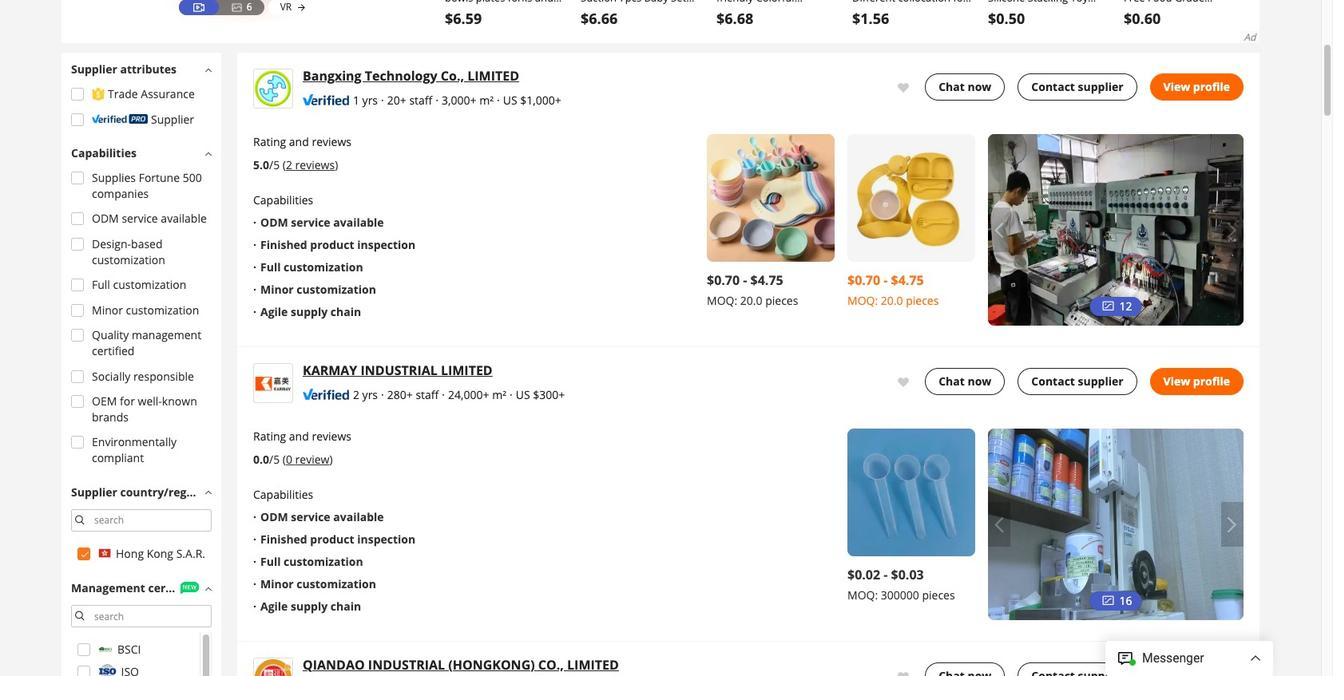 Task type: vqa. For each thing, say whether or not it's contained in the screenshot.
bottom mail image
yes



Task type: locate. For each thing, give the bounding box(es) containing it.
karmay industrial limited link
[[303, 361, 493, 379]]

$6.66 link
[[581, 9, 701, 28]]

2 ( from the top
[[283, 452, 286, 467]]

1 vertical spatial supplier
[[151, 112, 194, 127]]

1 vertical spatial list
[[988, 429, 1244, 621]]

( inside rating and reviews 0.0 /5 ( 0 review )
[[283, 452, 286, 467]]

0 vertical spatial profile
[[1193, 79, 1230, 94]]

1 vertical spatial view
[[1164, 373, 1191, 389]]

$0.70
[[707, 272, 740, 289], [848, 272, 880, 289]]

1 arrow up image from the top
[[205, 61, 212, 78]]

0 vertical spatial supply
[[291, 304, 328, 320]]

0 horizontal spatial $0.70 - $4.75 moq: 20.0 pieces
[[707, 272, 798, 308]]

contact for bangxing technology co., limited
[[1032, 79, 1075, 94]]

rating and reviews 0.0 /5 ( 0 review )
[[253, 429, 351, 467]]

picture image
[[1100, 297, 1116, 317], [1100, 592, 1116, 612]]

1 vertical spatial product
[[310, 532, 354, 547]]

list for karmay industrial limited
[[988, 429, 1244, 621]]

1 vertical spatial /5
[[269, 452, 280, 467]]

staff right 20+
[[409, 92, 432, 107]]

2 vertical spatial supplier
[[71, 485, 117, 500]]

1 horizontal spatial $0.70
[[848, 272, 880, 289]]

service up "based" at the left top
[[122, 211, 158, 226]]

certified
[[92, 343, 135, 359]]

arrow up image
[[205, 61, 212, 78], [205, 145, 212, 162], [205, 580, 212, 597]]

arrow up image right attributes
[[205, 61, 212, 78]]

1 vertical spatial m²
[[492, 387, 507, 402]]

capabilities for bangxing technology co., limited
[[253, 193, 313, 208]]

reviews down bangxing
[[312, 134, 351, 149]]

odm down 0.0
[[260, 510, 288, 525]]

capabilities odm service available finished product inspection full customization minor customization agile supply chain for bangxing
[[253, 193, 416, 320]]

next image for karmay industrial limited
[[1225, 503, 1241, 548]]

2 and from the top
[[289, 429, 309, 444]]

1 horizontal spatial $0.70 - $4.75 moq: 20.0 pieces
[[848, 272, 939, 308]]

limited right co.,
[[567, 656, 619, 674]]

1 vertical spatial industrial
[[368, 656, 445, 674]]

2 view profile from the top
[[1164, 373, 1230, 389]]

finished for karmay
[[260, 532, 307, 547]]

1 vertical spatial limited
[[441, 361, 493, 379]]

contact supplier
[[1032, 79, 1124, 94], [1032, 373, 1124, 389]]

0 vertical spatial mail image
[[897, 82, 910, 95]]

(
[[283, 157, 286, 173], [283, 452, 286, 467]]

3,000+
[[442, 92, 477, 107]]

1 next image from the top
[[1225, 208, 1241, 253]]

industrial
[[361, 361, 438, 379], [368, 656, 445, 674]]

12
[[1120, 299, 1132, 314]]

m²
[[479, 92, 494, 107], [492, 387, 507, 402]]

reviews up review
[[312, 429, 351, 444]]

agile
[[260, 304, 288, 320], [260, 599, 288, 614]]

inspection for industrial
[[357, 532, 416, 547]]

/5 inside rating and reviews 5.0 /5 ( 2 reviews )
[[269, 157, 280, 173]]

( inside rating and reviews 5.0 /5 ( 2 reviews )
[[283, 157, 286, 173]]

1 rating from the top
[[253, 134, 286, 149]]

0 vertical spatial m²
[[479, 92, 494, 107]]

odm for bangxing
[[260, 215, 288, 230]]

yrs left 280+ in the left of the page
[[362, 387, 378, 402]]

arrow up image
[[205, 484, 212, 501]]

$6.59
[[445, 9, 482, 28]]

chain
[[331, 304, 361, 320], [331, 599, 361, 614]]

list
[[988, 134, 1244, 326], [988, 429, 1244, 621]]

profile
[[1193, 79, 1230, 94], [1193, 373, 1230, 389]]

m² right 24,000+
[[492, 387, 507, 402]]

chain up qiandao
[[331, 599, 361, 614]]

1 vertical spatial arrow up image
[[205, 145, 212, 162]]

mail image
[[897, 82, 910, 95], [897, 377, 910, 389]]

0 vertical spatial inspection
[[357, 237, 416, 252]]

us left $1,000+
[[503, 92, 517, 107]]

and down bangxing
[[289, 134, 309, 149]]

supplier for supplier
[[151, 112, 194, 127]]

chat now
[[939, 79, 992, 94], [939, 373, 992, 389]]

0 vertical spatial contact
[[1032, 79, 1075, 94]]

supplier down assurance
[[151, 112, 194, 127]]

2 picture image from the top
[[1100, 592, 1116, 612]]

full
[[260, 260, 281, 275], [92, 277, 110, 293], [260, 554, 281, 570]]

rating up 5.0
[[253, 134, 286, 149]]

/5 inside rating and reviews 0.0 /5 ( 0 review )
[[269, 452, 280, 467]]

0 vertical spatial us
[[503, 92, 517, 107]]

1 vertical spatial capabilities odm service available finished product inspection full customization minor customization agile supply chain
[[253, 487, 416, 614]]

2 vertical spatial limited
[[567, 656, 619, 674]]

1 previous image from the top
[[991, 208, 1007, 253]]

1 vertical spatial finished
[[260, 532, 307, 547]]

and up the "0"
[[289, 429, 309, 444]]

limited up 3,000+ m²
[[468, 67, 519, 84]]

reviews right 5.0
[[295, 157, 335, 173]]

previous image
[[991, 208, 1007, 253], [991, 503, 1007, 548]]

svg image
[[92, 88, 105, 100]]

1 product from the top
[[310, 237, 354, 252]]

2 supplier from the top
[[1078, 373, 1124, 389]]

2 previous image from the top
[[991, 503, 1007, 548]]

2 supply from the top
[[291, 599, 328, 614]]

us for bangxing technology co., limited
[[503, 92, 517, 107]]

picture image for karmay industrial limited
[[1100, 592, 1116, 612]]

1 vertical spatial us
[[516, 387, 530, 402]]

yrs right 1
[[362, 92, 378, 107]]

0 vertical spatial reviews
[[312, 134, 351, 149]]

supplier inside supplier country/regio n
[[71, 485, 117, 500]]

( right 5.0
[[283, 157, 286, 173]]

chat for bangxing technology co., limited
[[939, 79, 965, 94]]

0 vertical spatial search field
[[88, 510, 211, 531]]

0 vertical spatial and
[[289, 134, 309, 149]]

( right 0.0
[[283, 452, 286, 467]]

socially responsible
[[92, 369, 194, 384]]

industrial for qiandao
[[368, 656, 445, 674]]

service for bangxing technology co., limited
[[291, 215, 330, 230]]

0 vertical spatial supplier
[[71, 62, 117, 77]]

2 now from the top
[[968, 373, 992, 389]]

us $1,000+
[[503, 92, 561, 107]]

odm down 5.0
[[260, 215, 288, 230]]

rating for karmay industrial limited
[[253, 429, 286, 444]]

0 vertical spatial chain
[[331, 304, 361, 320]]

supply up qiandao
[[291, 599, 328, 614]]

( for karmay
[[283, 452, 286, 467]]

1 vertical spatial agile
[[260, 599, 288, 614]]

20+
[[387, 92, 406, 107]]

0 vertical spatial chat
[[939, 79, 965, 94]]

and
[[289, 134, 309, 149], [289, 429, 309, 444]]

us
[[503, 92, 517, 107], [516, 387, 530, 402]]

capabilities for karmay industrial limited
[[253, 487, 313, 503]]

1 supply from the top
[[291, 304, 328, 320]]

) inside rating and reviews 5.0 /5 ( 2 reviews )
[[335, 157, 338, 173]]

agile for karmay industrial limited
[[260, 599, 288, 614]]

2 down karmay at the bottom left
[[353, 387, 359, 402]]

1 vertical spatial staff
[[416, 387, 439, 402]]

limited
[[468, 67, 519, 84], [441, 361, 493, 379], [567, 656, 619, 674]]

1 contact supplier from the top
[[1032, 79, 1124, 94]]

1 /5 from the top
[[269, 157, 280, 173]]

2 capabilities odm service available finished product inspection full customization minor customization agile supply chain from the top
[[253, 487, 416, 614]]

1 contact from the top
[[1032, 79, 1075, 94]]

1 vertical spatial (
[[283, 452, 286, 467]]

arrow up image down s.a.r. on the bottom
[[205, 580, 212, 597]]

0 vertical spatial 2
[[286, 157, 292, 173]]

1 profile from the top
[[1193, 79, 1230, 94]]

1 capabilities odm service available finished product inspection full customization minor customization agile supply chain from the top
[[253, 193, 416, 320]]

0 vertical spatial staff
[[409, 92, 432, 107]]

oem
[[92, 394, 117, 409]]

2 chain from the top
[[331, 599, 361, 614]]

1 now from the top
[[968, 79, 992, 94]]

1 vertical spatial now
[[968, 373, 992, 389]]

contact supplier for bangxing technology co., limited
[[1032, 79, 1124, 94]]

2 profile from the top
[[1193, 373, 1230, 389]]

2 contact supplier from the top
[[1032, 373, 1124, 389]]

2 rating from the top
[[253, 429, 286, 444]]

1 vertical spatial )
[[330, 452, 333, 467]]

supplier for karmay industrial limited
[[1078, 373, 1124, 389]]

rating
[[253, 134, 286, 149], [253, 429, 286, 444]]

1 vertical spatial view profile
[[1164, 373, 1230, 389]]

and inside rating and reviews 0.0 /5 ( 0 review )
[[289, 429, 309, 444]]

0 vertical spatial /5
[[269, 157, 280, 173]]

2 right 5.0
[[286, 157, 292, 173]]

now
[[968, 79, 992, 94], [968, 373, 992, 389]]

1 vertical spatial inspection
[[357, 532, 416, 547]]

rating inside rating and reviews 0.0 /5 ( 0 review )
[[253, 429, 286, 444]]

1 vertical spatial full
[[92, 277, 110, 293]]

1 view from the top
[[1164, 79, 1191, 94]]

1 vertical spatial supplier
[[1078, 373, 1124, 389]]

1 horizontal spatial $4.75
[[891, 272, 924, 289]]

hong kong s.a.r.
[[116, 546, 205, 561]]

0 vertical spatial view
[[1164, 79, 1191, 94]]

and inside rating and reviews 5.0 /5 ( 2 reviews )
[[289, 134, 309, 149]]

flag image
[[98, 547, 111, 560]]

0 vertical spatial now
[[968, 79, 992, 94]]

2 /5 from the top
[[269, 452, 280, 467]]

trade
[[108, 86, 138, 101]]

0 vertical spatial picture image
[[1100, 297, 1116, 317]]

supply for bangxing technology co., limited
[[291, 304, 328, 320]]

1 yrs from the top
[[362, 92, 378, 107]]

karmay
[[303, 361, 357, 379]]

minor for karmay industrial limited
[[260, 577, 294, 592]]

staff
[[409, 92, 432, 107], [416, 387, 439, 402]]

service down review
[[291, 510, 330, 525]]

2 agile from the top
[[260, 599, 288, 614]]

limited up 24,000+
[[441, 361, 493, 379]]

1 supplier from the top
[[1078, 79, 1124, 94]]

16
[[1120, 594, 1132, 609]]

1 vertical spatial chain
[[331, 599, 361, 614]]

available for karmay
[[333, 510, 384, 525]]

odm for karmay
[[260, 510, 288, 525]]

0 vertical spatial finished
[[260, 237, 307, 252]]

mail image for bangxing technology co., limited
[[897, 82, 910, 95]]

qiandao industrial (hongkong) co., limited link
[[303, 656, 619, 674]]

2 vertical spatial capabilities
[[253, 487, 313, 503]]

2 chat from the top
[[939, 373, 965, 389]]

2 vertical spatial reviews
[[312, 429, 351, 444]]

0 vertical spatial previous image
[[991, 208, 1007, 253]]

0 vertical spatial rating
[[253, 134, 286, 149]]

yrs
[[362, 92, 378, 107], [362, 387, 378, 402]]

0 vertical spatial product
[[310, 237, 354, 252]]

1 vertical spatial chat now
[[939, 373, 992, 389]]

1 horizontal spatial )
[[335, 157, 338, 173]]

contact
[[1032, 79, 1075, 94], [1032, 373, 1075, 389]]

1 list from the top
[[988, 134, 1244, 326]]

2
[[286, 157, 292, 173], [353, 387, 359, 402]]

20.0
[[740, 293, 763, 308], [881, 293, 903, 308]]

full for bangxing
[[260, 260, 281, 275]]

1 chat now from the top
[[939, 79, 992, 94]]

m² right 3,000+
[[479, 92, 494, 107]]

1 picture image from the top
[[1100, 297, 1116, 317]]

1 vertical spatial chat
[[939, 373, 965, 389]]

capabilities up "supplies"
[[71, 146, 137, 161]]

mail image for karmay industrial limited
[[897, 377, 910, 389]]

capabilities odm service available finished product inspection full customization minor customization agile supply chain for karmay
[[253, 487, 416, 614]]

0 vertical spatial minor
[[260, 282, 294, 297]]

capabilities down the "0"
[[253, 487, 313, 503]]

supplier
[[1078, 79, 1124, 94], [1078, 373, 1124, 389]]

supply up karmay at the bottom left
[[291, 304, 328, 320]]

5.0
[[253, 157, 269, 173]]

reviews for karmay industrial limited
[[312, 429, 351, 444]]

1 inspection from the top
[[357, 237, 416, 252]]

search field down certi in the bottom of the page
[[88, 606, 211, 627]]

select image
[[80, 550, 87, 558]]

search field down the country/regio
[[88, 510, 211, 531]]

odm
[[92, 211, 119, 226], [260, 215, 288, 230], [260, 510, 288, 525]]

contact for karmay industrial limited
[[1032, 373, 1075, 389]]

2 arrow up image from the top
[[205, 145, 212, 162]]

2 next image from the top
[[1225, 503, 1241, 548]]

1 vertical spatial and
[[289, 429, 309, 444]]

us left $300+
[[516, 387, 530, 402]]

) right the "0"
[[330, 452, 333, 467]]

supplier for supplier country/regio n
[[71, 485, 117, 500]]

1 vertical spatial search field
[[88, 606, 211, 627]]

1 yrs
[[353, 92, 378, 107]]

0 vertical spatial yrs
[[362, 92, 378, 107]]

pieces
[[765, 293, 798, 308], [906, 293, 939, 308], [922, 588, 955, 603]]

next image for bangxing technology co., limited
[[1225, 208, 1241, 253]]

rating inside rating and reviews 5.0 /5 ( 2 reviews )
[[253, 134, 286, 149]]

/5 for karmay industrial limited
[[269, 452, 280, 467]]

0 vertical spatial contact supplier
[[1032, 79, 1124, 94]]

2 mail image from the top
[[897, 377, 910, 389]]

0 vertical spatial limited
[[468, 67, 519, 84]]

1 finished from the top
[[260, 237, 307, 252]]

0 vertical spatial )
[[335, 157, 338, 173]]

1 mail image from the top
[[897, 82, 910, 95]]

1 search field from the top
[[88, 510, 211, 531]]

2 vertical spatial full
[[260, 554, 281, 570]]

product
[[310, 237, 354, 252], [310, 532, 354, 547]]

/5 for bangxing technology co., limited
[[269, 157, 280, 173]]

$6.68 link
[[717, 9, 836, 28]]

1 vertical spatial yrs
[[362, 387, 378, 402]]

picture image left 12
[[1100, 297, 1116, 317]]

chat
[[939, 79, 965, 94], [939, 373, 965, 389]]

$0.70 - $4.75 moq: 20.0 pieces
[[707, 272, 798, 308], [848, 272, 939, 308]]

capabilities down 5.0
[[253, 193, 313, 208]]

1 vertical spatial profile
[[1193, 373, 1230, 389]]

1 vertical spatial mail image
[[897, 377, 910, 389]]

0 vertical spatial industrial
[[361, 361, 438, 379]]

1 vertical spatial supply
[[291, 599, 328, 614]]

0 horizontal spatial $0.70
[[707, 272, 740, 289]]

1 vertical spatial picture image
[[1100, 592, 1116, 612]]

280+ staff
[[387, 387, 439, 402]]

0 vertical spatial chat now
[[939, 79, 992, 94]]

chain up karmay at the bottom left
[[331, 304, 361, 320]]

2 search field from the top
[[88, 606, 211, 627]]

1 vertical spatial contact supplier
[[1032, 373, 1124, 389]]

1 and from the top
[[289, 134, 309, 149]]

0 vertical spatial capabilities odm service available finished product inspection full customization minor customization agile supply chain
[[253, 193, 416, 320]]

1 chat from the top
[[939, 79, 965, 94]]

0 horizontal spatial $4.75
[[751, 272, 783, 289]]

search field
[[88, 510, 211, 531], [88, 606, 211, 627]]

1 vertical spatial capabilities
[[253, 193, 313, 208]]

2 product from the top
[[310, 532, 354, 547]]

1 vertical spatial 2
[[353, 387, 359, 402]]

2 $0.70 - $4.75 moq: 20.0 pieces from the left
[[848, 272, 939, 308]]

0 vertical spatial next image
[[1225, 208, 1241, 253]]

search image
[[75, 515, 85, 525]]

available for bangxing
[[333, 215, 384, 230]]

1 chain from the top
[[331, 304, 361, 320]]

1 20.0 from the left
[[740, 293, 763, 308]]

) inside rating and reviews 0.0 /5 ( 0 review )
[[330, 452, 333, 467]]

vr
[[280, 0, 292, 14]]

0 vertical spatial view profile
[[1164, 79, 1230, 94]]

yrs for industrial
[[362, 387, 378, 402]]

picture image for bangxing technology co., limited
[[1100, 297, 1116, 317]]

karmay industrial limited
[[303, 361, 493, 379]]

) right 5.0
[[335, 157, 338, 173]]

1 $4.75 from the left
[[751, 272, 783, 289]]

0 vertical spatial full
[[260, 260, 281, 275]]

1 agile from the top
[[260, 304, 288, 320]]

reviews
[[312, 134, 351, 149], [295, 157, 335, 173], [312, 429, 351, 444]]

2 yrs from the top
[[362, 387, 378, 402]]

arrow up image for supplier attributes
[[205, 61, 212, 78]]

picture image left 16 on the bottom right of page
[[1100, 592, 1116, 612]]

rating up 0.0
[[253, 429, 286, 444]]

environmentally compliant
[[92, 435, 177, 466]]

available
[[161, 211, 207, 226], [333, 215, 384, 230], [333, 510, 384, 525]]

hong
[[116, 546, 144, 561]]

supplier up svg image
[[71, 62, 117, 77]]

2 inspection from the top
[[357, 532, 416, 547]]

2 contact from the top
[[1032, 373, 1075, 389]]

bangxing technology co., limited
[[303, 67, 519, 84]]

socially
[[92, 369, 130, 384]]

$0.50 link
[[988, 9, 1108, 28]]

industrial up 280+ in the left of the page
[[361, 361, 438, 379]]

0 vertical spatial supplier
[[1078, 79, 1124, 94]]

$4.75
[[751, 272, 783, 289], [891, 272, 924, 289]]

1 horizontal spatial 20.0
[[881, 293, 903, 308]]

2 list from the top
[[988, 429, 1244, 621]]

inspection for technology
[[357, 237, 416, 252]]

1 $0.70 - $4.75 moq: 20.0 pieces from the left
[[707, 272, 798, 308]]

view
[[1164, 79, 1191, 94], [1164, 373, 1191, 389]]

capabilities
[[71, 146, 137, 161], [253, 193, 313, 208], [253, 487, 313, 503]]

1 view profile from the top
[[1164, 79, 1230, 94]]

2 finished from the top
[[260, 532, 307, 547]]

0 horizontal spatial 20.0
[[740, 293, 763, 308]]

service down rating and reviews 5.0 /5 ( 2 reviews ) at the left top of page
[[291, 215, 330, 230]]

1 vertical spatial next image
[[1225, 503, 1241, 548]]

staff right 280+ in the left of the page
[[416, 387, 439, 402]]

2 view from the top
[[1164, 373, 1191, 389]]

next image
[[1225, 208, 1241, 253], [1225, 503, 1241, 548]]

supplier up n
[[71, 485, 117, 500]]

0 vertical spatial arrow up image
[[205, 61, 212, 78]]

companies
[[92, 186, 149, 201]]

finished
[[260, 237, 307, 252], [260, 532, 307, 547]]

management
[[132, 328, 201, 343]]

2 chat now from the top
[[939, 373, 992, 389]]

$0.60 link
[[1124, 9, 1244, 28]]

1 vertical spatial rating
[[253, 429, 286, 444]]

300000
[[881, 588, 919, 603]]

arrow up image for capabilities
[[205, 145, 212, 162]]

0 horizontal spatial )
[[330, 452, 333, 467]]

0 horizontal spatial 2
[[286, 157, 292, 173]]

1 vertical spatial previous image
[[991, 503, 1007, 548]]

- inside $0.02 - $0.03 moq: 300000 pieces
[[884, 566, 888, 584]]

industrial right qiandao
[[368, 656, 445, 674]]

arrow up image left 5.0
[[205, 145, 212, 162]]

0 vertical spatial agile
[[260, 304, 288, 320]]

search field for country/regio
[[88, 510, 211, 531]]

reviews inside rating and reviews 0.0 /5 ( 0 review )
[[312, 429, 351, 444]]

/5
[[269, 157, 280, 173], [269, 452, 280, 467]]

1 vertical spatial contact
[[1032, 373, 1075, 389]]

0 vertical spatial (
[[283, 157, 286, 173]]

2 vertical spatial arrow up image
[[205, 580, 212, 597]]

0 vertical spatial list
[[988, 134, 1244, 326]]

moq:
[[707, 293, 738, 308], [848, 293, 878, 308], [848, 588, 878, 603]]

1 ( from the top
[[283, 157, 286, 173]]

2 vertical spatial minor
[[260, 577, 294, 592]]



Task type: describe. For each thing, give the bounding box(es) containing it.
well-
[[138, 394, 162, 409]]

contact supplier for karmay industrial limited
[[1032, 373, 1124, 389]]

fortune
[[139, 170, 180, 185]]

staff for technology
[[409, 92, 432, 107]]

supplier for supplier attributes
[[71, 62, 117, 77]]

2 20.0 from the left
[[881, 293, 903, 308]]

chat for karmay industrial limited
[[939, 373, 965, 389]]

for
[[120, 394, 135, 409]]

co.,
[[441, 67, 464, 84]]

quality management certified
[[92, 328, 201, 359]]

supplies
[[92, 170, 136, 185]]

design-
[[92, 236, 131, 252]]

view for bangxing technology co., limited
[[1164, 79, 1191, 94]]

1 vertical spatial minor
[[92, 303, 123, 318]]

supplier country/regio n
[[71, 485, 197, 519]]

product for bangxing
[[310, 237, 354, 252]]

full for karmay
[[260, 554, 281, 570]]

supply for karmay industrial limited
[[291, 599, 328, 614]]

and for karmay industrial limited
[[289, 429, 309, 444]]

search field for certi
[[88, 606, 211, 627]]

chat now for karmay industrial limited
[[939, 373, 992, 389]]

$1.56
[[852, 9, 889, 28]]

$0.50
[[988, 9, 1025, 28]]

0
[[286, 452, 292, 467]]

( for bangxing
[[283, 157, 286, 173]]

bangxing technology co., limited link
[[303, 67, 519, 84]]

brands
[[92, 410, 129, 425]]

500
[[183, 170, 202, 185]]

0.0
[[253, 452, 269, 467]]

based
[[131, 236, 163, 252]]

chain for karmay
[[331, 599, 361, 614]]

qiandao industrial (hongkong) co., limited
[[303, 656, 619, 674]]

supplier for bangxing technology co., limited
[[1078, 79, 1124, 94]]

country/regio
[[120, 485, 197, 500]]

2 yrs
[[353, 387, 378, 402]]

environmentally
[[92, 435, 177, 450]]

24,000+
[[448, 387, 489, 402]]

agile for bangxing technology co., limited
[[260, 304, 288, 320]]

n
[[71, 504, 78, 519]]

) for bangxing
[[335, 157, 338, 173]]

bangxing
[[303, 67, 362, 84]]

responsible
[[133, 369, 194, 384]]

view profile for karmay industrial limited
[[1164, 373, 1230, 389]]

odm up design-
[[92, 211, 119, 226]]

previous image for bangxing technology co., limited
[[991, 208, 1007, 253]]

search image
[[75, 612, 85, 622]]

s.a.r.
[[176, 546, 205, 561]]

bsci
[[117, 642, 141, 658]]

pieces inside $0.02 - $0.03 moq: 300000 pieces
[[922, 588, 955, 603]]

m² for limited
[[492, 387, 507, 402]]

assurance
[[141, 86, 195, 101]]

280+
[[387, 387, 413, 402]]

24,000+ m²
[[448, 387, 507, 402]]

supplier attributes
[[71, 62, 177, 77]]

$0.02 - $0.03 moq: 300000 pieces
[[848, 566, 955, 603]]

list for bangxing technology co., limited
[[988, 134, 1244, 326]]

view for karmay industrial limited
[[1164, 373, 1191, 389]]

full customization
[[92, 277, 186, 293]]

service for karmay industrial limited
[[291, 510, 330, 525]]

view profile for bangxing technology co., limited
[[1164, 79, 1230, 94]]

6
[[247, 0, 252, 14]]

1 horizontal spatial 2
[[353, 387, 359, 402]]

odm service available
[[92, 211, 207, 226]]

technology
[[365, 67, 437, 84]]

$300+
[[533, 387, 565, 402]]

kong
[[147, 546, 173, 561]]

qiandao
[[303, 656, 365, 674]]

$0.02
[[848, 566, 880, 584]]

(hongkong)
[[448, 656, 535, 674]]

1 vertical spatial reviews
[[295, 157, 335, 173]]

ad
[[1244, 30, 1256, 44]]

finished for bangxing
[[260, 237, 307, 252]]

now for karmay industrial limited
[[968, 373, 992, 389]]

minor customization
[[92, 303, 199, 318]]

1
[[353, 92, 359, 107]]

2 $0.70 from the left
[[848, 272, 880, 289]]

1 $0.70 from the left
[[707, 272, 740, 289]]

$6.66
[[581, 9, 618, 28]]

review
[[295, 452, 330, 467]]

2 $4.75 from the left
[[891, 272, 924, 289]]

3,000+ m²
[[442, 92, 494, 107]]

co.,
[[538, 656, 564, 674]]

3 arrow up image from the top
[[205, 580, 212, 597]]

20+ staff
[[387, 92, 432, 107]]

mail image
[[897, 671, 910, 677]]

industrial for karmay
[[361, 361, 438, 379]]

rating for bangxing technology co., limited
[[253, 134, 286, 149]]

now for bangxing technology co., limited
[[968, 79, 992, 94]]

us for karmay industrial limited
[[516, 387, 530, 402]]

minor for bangxing technology co., limited
[[260, 282, 294, 297]]

m² for co.,
[[479, 92, 494, 107]]

and for bangxing technology co., limited
[[289, 134, 309, 149]]

reviews for bangxing technology co., limited
[[312, 134, 351, 149]]

profile for karmay industrial limited
[[1193, 373, 1230, 389]]

profile for bangxing technology co., limited
[[1193, 79, 1230, 94]]

design-based customization
[[92, 236, 165, 267]]

$6.68
[[717, 9, 754, 28]]

supplier image
[[92, 113, 148, 126]]

rating and reviews 5.0 /5 ( 2 reviews )
[[253, 134, 351, 173]]

2 inside rating and reviews 5.0 /5 ( 2 reviews )
[[286, 157, 292, 173]]

$0.03
[[891, 566, 924, 584]]

$1.56 link
[[852, 9, 972, 28]]

chat now for bangxing technology co., limited
[[939, 79, 992, 94]]

$0.60
[[1124, 9, 1161, 28]]

12 link
[[1090, 297, 1142, 317]]

known
[[162, 394, 197, 409]]

fications
[[71, 600, 119, 615]]

) for karmay
[[330, 452, 333, 467]]

trade assurance
[[108, 86, 195, 101]]

management
[[71, 581, 145, 596]]

0 vertical spatial capabilities
[[71, 146, 137, 161]]

attributes
[[120, 62, 177, 77]]

chain for bangxing
[[331, 304, 361, 320]]

previous image for karmay industrial limited
[[991, 503, 1007, 548]]

staff for industrial
[[416, 387, 439, 402]]

$6.59 link
[[445, 9, 565, 28]]

$1,000+
[[520, 92, 561, 107]]

16 link
[[1090, 592, 1142, 612]]

certi
[[148, 581, 174, 596]]

quality
[[92, 328, 129, 343]]

management certi fications
[[71, 581, 174, 615]]

oem for well-known brands
[[92, 394, 197, 425]]

yrs for technology
[[362, 92, 378, 107]]

supplies fortune 500 companies
[[92, 170, 202, 201]]

moq: inside $0.02 - $0.03 moq: 300000 pieces
[[848, 588, 878, 603]]

product for karmay
[[310, 532, 354, 547]]

compliant
[[92, 450, 144, 466]]

us $300+
[[516, 387, 565, 402]]



